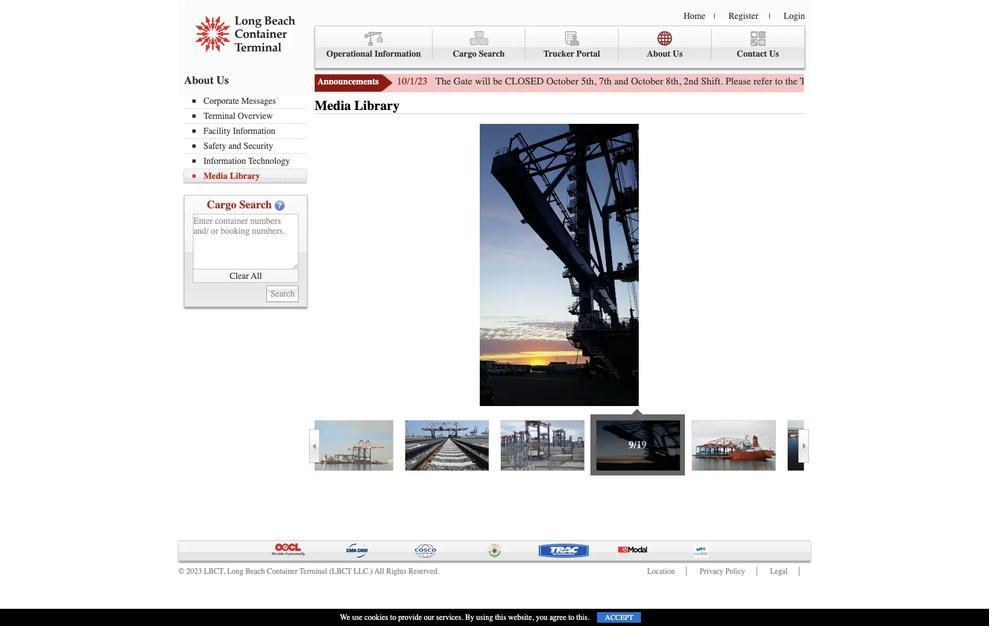 Task type: locate. For each thing, give the bounding box(es) containing it.
None submit
[[267, 286, 299, 303]]

0 horizontal spatial terminal
[[204, 111, 236, 121]]

provide
[[398, 613, 422, 623]]

cargo up will at the left top of page
[[453, 49, 477, 59]]

we use cookies to provide our services. by using this website, you agree to this.
[[340, 613, 590, 623]]

cookies
[[365, 613, 388, 623]]

0 horizontal spatial media
[[204, 171, 228, 181]]

the
[[436, 75, 451, 87]]

for
[[915, 75, 927, 87]]

library down announcements
[[354, 98, 400, 113]]

all inside clear all button
[[251, 271, 262, 281]]

media down announcements
[[315, 98, 351, 113]]

us inside 'link'
[[673, 49, 683, 59]]

0 vertical spatial about
[[647, 49, 671, 59]]

about us
[[647, 49, 683, 59], [184, 74, 229, 87]]

search inside "menu bar"
[[479, 49, 505, 59]]

to left the
[[775, 75, 783, 87]]

det
[[978, 75, 989, 87]]

all right llc.) on the left of page
[[375, 567, 384, 577]]

media
[[315, 98, 351, 113], [204, 171, 228, 181]]

terminal down "corporate"
[[204, 111, 236, 121]]

library inside corporate messages terminal overview facility information safety and security information technology media library
[[230, 171, 260, 181]]

technology
[[248, 156, 290, 166]]

gate right truck
[[826, 75, 845, 87]]

0 horizontal spatial |
[[714, 12, 715, 21]]

2 vertical spatial information
[[204, 156, 246, 166]]

media inside corporate messages terminal overview facility information safety and security information technology media library
[[204, 171, 228, 181]]

media library link
[[192, 171, 306, 181]]

corporate
[[204, 96, 239, 106]]

0 horizontal spatial cargo
[[207, 199, 237, 211]]

0 vertical spatial cargo
[[453, 49, 477, 59]]

0 vertical spatial media
[[315, 98, 351, 113]]

1 horizontal spatial all
[[375, 567, 384, 577]]

reserved.
[[409, 567, 439, 577]]

clear
[[230, 271, 249, 281]]

overview
[[238, 111, 273, 121]]

about
[[647, 49, 671, 59], [184, 74, 214, 87]]

us
[[673, 49, 683, 59], [769, 49, 779, 59], [217, 74, 229, 87]]

be
[[493, 75, 503, 87]]

will
[[475, 75, 491, 87]]

search
[[479, 49, 505, 59], [239, 199, 272, 211]]

0 horizontal spatial all
[[251, 271, 262, 281]]

menu bar
[[315, 26, 805, 68], [184, 95, 312, 184]]

0 horizontal spatial october
[[546, 75, 579, 87]]

all right clear
[[251, 271, 262, 281]]

8th,
[[666, 75, 681, 87]]

0 horizontal spatial library
[[230, 171, 260, 181]]

about us up 8th,
[[647, 49, 683, 59]]

1 vertical spatial library
[[230, 171, 260, 181]]

0 horizontal spatial to
[[390, 613, 396, 623]]

0 vertical spatial terminal
[[204, 111, 236, 121]]

1 horizontal spatial october
[[631, 75, 663, 87]]

1 horizontal spatial menu bar
[[315, 26, 805, 68]]

| right home
[[714, 12, 715, 21]]

menu bar containing operational information
[[315, 26, 805, 68]]

operational
[[326, 49, 372, 59]]

us up 8th,
[[673, 49, 683, 59]]

0 horizontal spatial gate
[[454, 75, 472, 87]]

and right 7th
[[614, 75, 629, 87]]

about us up "corporate"
[[184, 74, 229, 87]]

search down media library link
[[239, 199, 272, 211]]

to right cookies at the left bottom of the page
[[390, 613, 396, 623]]

1 vertical spatial menu bar
[[184, 95, 312, 184]]

register
[[729, 11, 758, 21]]

information
[[375, 49, 421, 59], [233, 126, 275, 136], [204, 156, 246, 166]]

0 vertical spatial search
[[479, 49, 505, 59]]

facility information link
[[192, 126, 306, 136]]

| left login
[[769, 12, 771, 21]]

page
[[894, 75, 913, 87]]

gate right the
[[454, 75, 472, 87]]

©
[[179, 567, 184, 577]]

us for contact us link
[[769, 49, 779, 59]]

0 vertical spatial about us
[[647, 49, 683, 59]]

1 vertical spatial search
[[239, 199, 272, 211]]

information down the overview on the left top of the page
[[233, 126, 275, 136]]

gate
[[454, 75, 472, 87], [826, 75, 845, 87]]

1 horizontal spatial gate
[[826, 75, 845, 87]]

0 horizontal spatial us
[[217, 74, 229, 87]]

cargo search down media library link
[[207, 199, 272, 211]]

1 vertical spatial terminal
[[299, 567, 327, 577]]

hours
[[848, 75, 872, 87]]

information up 10/1/23
[[375, 49, 421, 59]]

1 vertical spatial about us
[[184, 74, 229, 87]]

information down 'safety'
[[204, 156, 246, 166]]

legal link
[[770, 567, 788, 577]]

trucker
[[544, 49, 574, 59]]

about up "corporate"
[[184, 74, 214, 87]]

cargo search link
[[433, 29, 526, 60]]

media down 'safety'
[[204, 171, 228, 181]]

1 vertical spatial media
[[204, 171, 228, 181]]

october left 5th,
[[546, 75, 579, 87]]

1 october from the left
[[546, 75, 579, 87]]

Enter container numbers and/ or booking numbers.  text field
[[193, 214, 299, 270]]

library down information technology link
[[230, 171, 260, 181]]

all
[[251, 271, 262, 281], [375, 567, 384, 577]]

to
[[775, 75, 783, 87], [390, 613, 396, 623], [568, 613, 574, 623]]

0 vertical spatial library
[[354, 98, 400, 113]]

1 horizontal spatial media
[[315, 98, 351, 113]]

1 vertical spatial and
[[228, 141, 241, 151]]

cargo search up will at the left top of page
[[453, 49, 505, 59]]

1 horizontal spatial |
[[769, 12, 771, 21]]

0 vertical spatial and
[[614, 75, 629, 87]]

terminal
[[204, 111, 236, 121], [299, 567, 327, 577]]

cargo down media library link
[[207, 199, 237, 211]]

2 horizontal spatial us
[[769, 49, 779, 59]]

0 horizontal spatial and
[[228, 141, 241, 151]]

october left 8th,
[[631, 75, 663, 87]]

about inside 'link'
[[647, 49, 671, 59]]

1 horizontal spatial about us
[[647, 49, 683, 59]]

1 | from the left
[[714, 12, 715, 21]]

privacy policy link
[[700, 567, 746, 577]]

to left this.
[[568, 613, 574, 623]]

october
[[546, 75, 579, 87], [631, 75, 663, 87]]

1 vertical spatial about
[[184, 74, 214, 87]]

privacy policy
[[700, 567, 746, 577]]

agree
[[550, 613, 566, 623]]

use
[[352, 613, 363, 623]]

refer
[[754, 75, 773, 87]]

us up "corporate"
[[217, 74, 229, 87]]

and right 'safety'
[[228, 141, 241, 151]]

cargo
[[453, 49, 477, 59], [207, 199, 237, 211]]

1 horizontal spatial about
[[647, 49, 671, 59]]

and inside corporate messages terminal overview facility information safety and security information technology media library
[[228, 141, 241, 151]]

facility
[[204, 126, 231, 136]]

1 horizontal spatial search
[[479, 49, 505, 59]]

long
[[227, 567, 244, 577]]

us right contact
[[769, 49, 779, 59]]

0 vertical spatial cargo search
[[453, 49, 505, 59]]

us for about us 'link'
[[673, 49, 683, 59]]

1 horizontal spatial cargo
[[453, 49, 477, 59]]

0 horizontal spatial about
[[184, 74, 214, 87]]

1 vertical spatial cargo
[[207, 199, 237, 211]]

(lbct
[[329, 567, 352, 577]]

terminal left (lbct
[[299, 567, 327, 577]]

0 vertical spatial information
[[375, 49, 421, 59]]

menu bar containing corporate messages
[[184, 95, 312, 184]]

library
[[354, 98, 400, 113], [230, 171, 260, 181]]

0 vertical spatial menu bar
[[315, 26, 805, 68]]

0 horizontal spatial menu bar
[[184, 95, 312, 184]]

1 horizontal spatial cargo search
[[453, 49, 505, 59]]

2 october from the left
[[631, 75, 663, 87]]

search up be
[[479, 49, 505, 59]]

1 vertical spatial all
[[375, 567, 384, 577]]

2 | from the left
[[769, 12, 771, 21]]

about up 8th,
[[647, 49, 671, 59]]

0 horizontal spatial search
[[239, 199, 272, 211]]

cargo inside "menu bar"
[[453, 49, 477, 59]]

0 horizontal spatial about us
[[184, 74, 229, 87]]

1 horizontal spatial us
[[673, 49, 683, 59]]

|
[[714, 12, 715, 21], [769, 12, 771, 21]]

0 vertical spatial all
[[251, 271, 262, 281]]

beach
[[245, 567, 265, 577]]

0 horizontal spatial cargo search
[[207, 199, 272, 211]]

register link
[[729, 11, 758, 21]]

10/1/23 the gate will be closed october 5th, 7th and october 8th, 2nd shift. please refer to the truck gate hours web page for further gate det
[[397, 75, 989, 87]]



Task type: vqa. For each thing, say whether or not it's contained in the screenshot.
'Truck' within Empty Restrictions Vessel Schedule/Cutoffs TRAC Intermodal Info Terminal Status Truck Gate Hours Terminal Cameras Free Time & Disputes Terminal Map Resources
no



Task type: describe. For each thing, give the bounding box(es) containing it.
information technology link
[[192, 156, 306, 166]]

rights
[[386, 567, 407, 577]]

privacy
[[700, 567, 724, 577]]

1 horizontal spatial library
[[354, 98, 400, 113]]

messages
[[241, 96, 276, 106]]

corporate messages link
[[192, 96, 306, 106]]

legal
[[770, 567, 788, 577]]

home
[[684, 11, 706, 21]]

shift.
[[701, 75, 723, 87]]

by
[[465, 613, 474, 623]]

clear all button
[[193, 270, 299, 283]]

safety and security link
[[192, 141, 306, 151]]

location link
[[647, 567, 675, 577]]

1 horizontal spatial terminal
[[299, 567, 327, 577]]

login
[[784, 11, 805, 21]]

1 vertical spatial information
[[233, 126, 275, 136]]

1 vertical spatial cargo search
[[207, 199, 272, 211]]

truck
[[800, 75, 824, 87]]

trucker portal
[[544, 49, 600, 59]]

terminal overview link
[[192, 111, 306, 121]]

home link
[[684, 11, 706, 21]]

operational information link
[[315, 29, 433, 60]]

website,
[[508, 613, 534, 623]]

1 horizontal spatial and
[[614, 75, 629, 87]]

web
[[874, 75, 891, 87]]

clear all
[[230, 271, 262, 281]]

7th
[[599, 75, 612, 87]]

using
[[476, 613, 493, 623]]

gate
[[959, 75, 976, 87]]

you
[[536, 613, 548, 623]]

this.
[[576, 613, 590, 623]]

1 horizontal spatial to
[[568, 613, 574, 623]]

further
[[929, 75, 956, 87]]

accept
[[605, 614, 634, 622]]

announcements
[[318, 77, 379, 87]]

2nd
[[684, 75, 699, 87]]

5th,
[[581, 75, 596, 87]]

media library
[[315, 98, 400, 113]]

cargo search inside "menu bar"
[[453, 49, 505, 59]]

closed
[[505, 75, 544, 87]]

corporate messages terminal overview facility information safety and security information technology media library
[[204, 96, 290, 181]]

about us inside 'link'
[[647, 49, 683, 59]]

security
[[244, 141, 273, 151]]

2023
[[186, 567, 202, 577]]

safety
[[204, 141, 226, 151]]

9/19
[[629, 439, 647, 452]]

portal
[[577, 49, 600, 59]]

lbct,
[[204, 567, 225, 577]]

accept button
[[597, 613, 641, 623]]

policy
[[726, 567, 746, 577]]

2 gate from the left
[[826, 75, 845, 87]]

login link
[[784, 11, 805, 21]]

llc.)
[[354, 567, 373, 577]]

trucker portal link
[[526, 29, 619, 60]]

the
[[785, 75, 798, 87]]

this
[[495, 613, 506, 623]]

location
[[647, 567, 675, 577]]

10/1/23
[[397, 75, 428, 87]]

services.
[[436, 613, 463, 623]]

© 2023 lbct, long beach container terminal (lbct llc.) all rights reserved.
[[179, 567, 439, 577]]

operational information
[[326, 49, 421, 59]]

we
[[340, 613, 350, 623]]

contact
[[737, 49, 767, 59]]

about us link
[[619, 29, 712, 60]]

terminal inside corporate messages terminal overview facility information safety and security information technology media library
[[204, 111, 236, 121]]

2 horizontal spatial to
[[775, 75, 783, 87]]

please
[[726, 75, 751, 87]]

container
[[267, 567, 298, 577]]

contact us
[[737, 49, 779, 59]]

our
[[424, 613, 434, 623]]

1 gate from the left
[[454, 75, 472, 87]]

contact us link
[[712, 29, 805, 60]]



